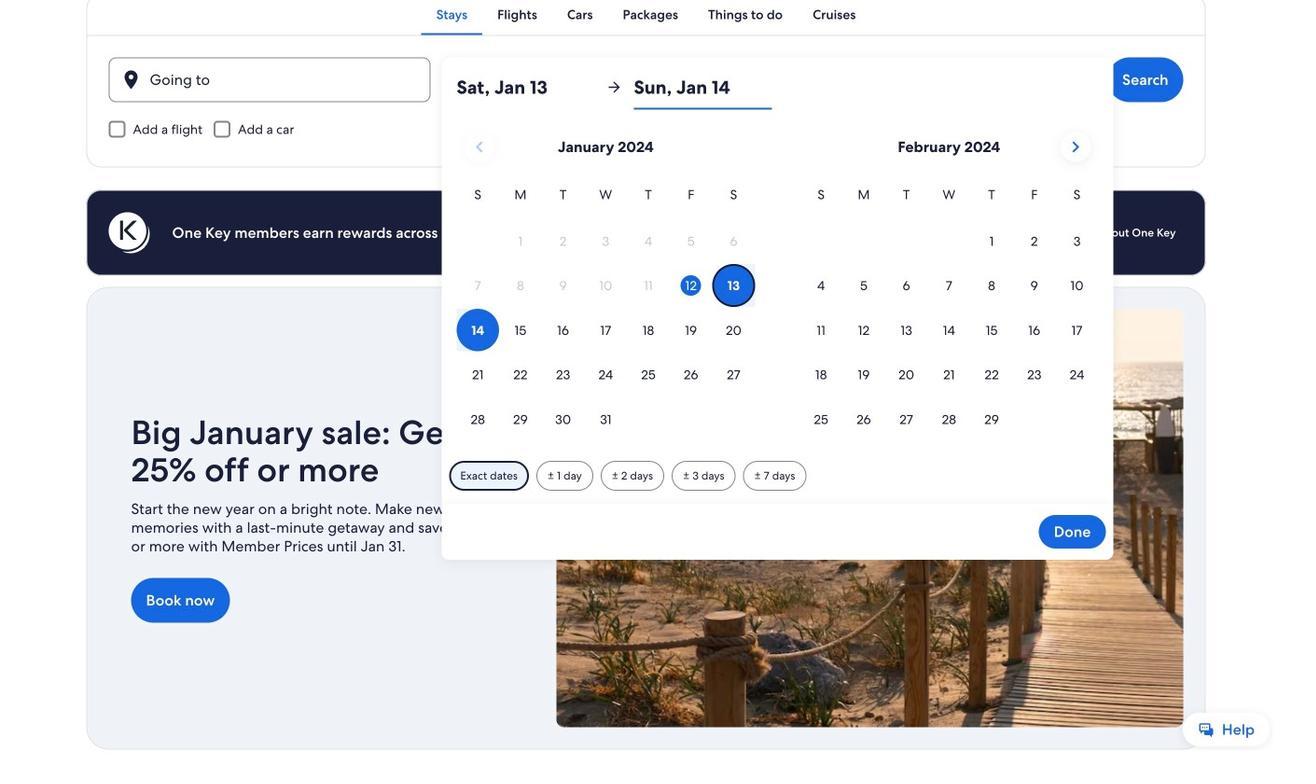 Task type: describe. For each thing, give the bounding box(es) containing it.
previous month image
[[468, 136, 491, 158]]

directional image
[[606, 79, 623, 96]]

next month image
[[1064, 136, 1087, 158]]

today element
[[681, 275, 701, 296]]

january 2024 element
[[457, 184, 755, 442]]



Task type: locate. For each thing, give the bounding box(es) containing it.
february 2024 element
[[800, 184, 1099, 442]]

application
[[457, 125, 1099, 442]]

tab list
[[86, 0, 1206, 35]]



